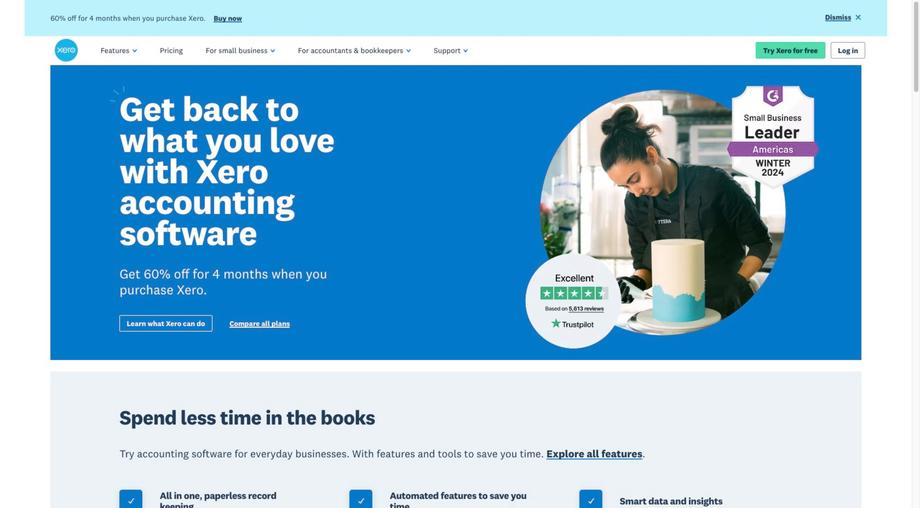 Task type: vqa. For each thing, say whether or not it's contained in the screenshot.
A Xero user decorating a cake with blue icing. Social proof badges surrounding the circular image.
yes



Task type: describe. For each thing, give the bounding box(es) containing it.
a xero user decorating a cake with blue icing. social proof badges surrounding the circular image. image
[[465, 65, 862, 361]]



